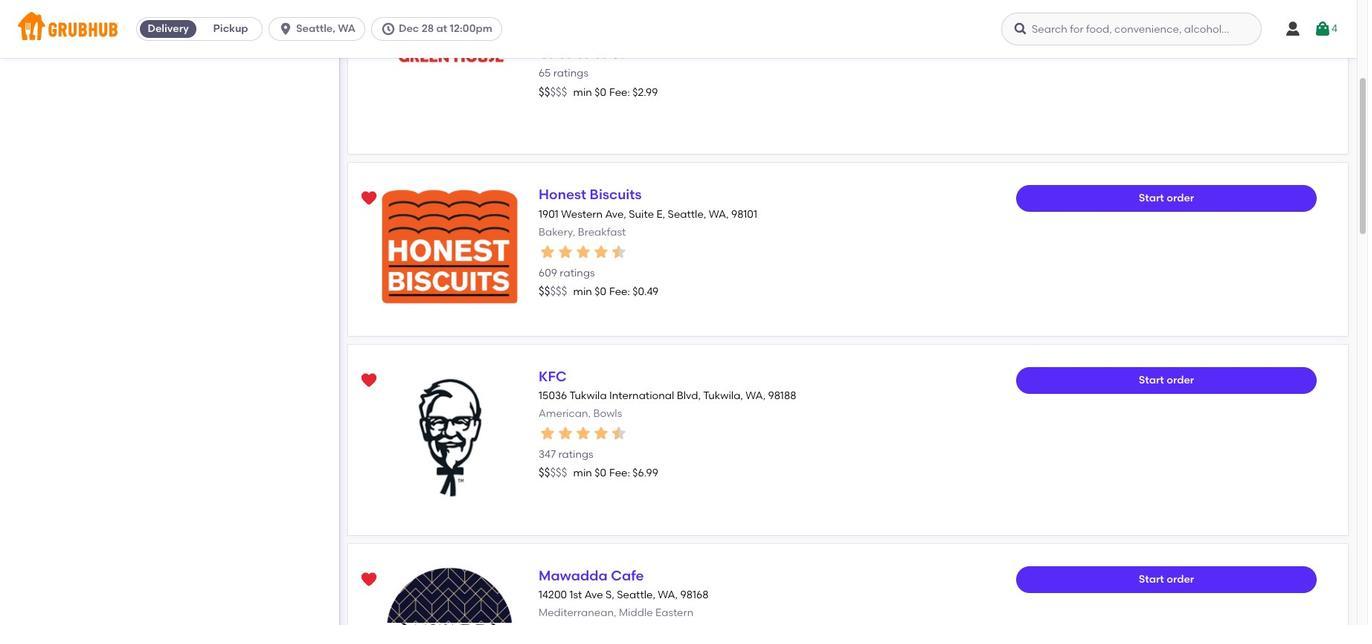 Task type: vqa. For each thing, say whether or not it's contained in the screenshot.
us to the left
no



Task type: describe. For each thing, give the bounding box(es) containing it.
start for biscuits
[[1139, 192, 1164, 205]]

honest
[[539, 186, 587, 204]]

seattle, inside the mawadda cafe 14200 1st ave s, seattle, wa, 98168 mediterranean, middle eastern
[[617, 590, 656, 602]]

0 vertical spatial ratings
[[554, 67, 589, 80]]

seattle, inside button
[[296, 22, 336, 35]]

order for 15036
[[1167, 374, 1195, 387]]

98101
[[731, 208, 758, 221]]

honest biscuits link
[[539, 186, 642, 204]]

1 fee: from the top
[[610, 86, 630, 99]]

american,
[[539, 408, 591, 421]]

suite
[[629, 208, 654, 221]]

1st
[[570, 590, 582, 602]]

3 order from the top
[[1167, 574, 1195, 586]]

14200
[[539, 590, 567, 602]]

$0 for kfc
[[595, 467, 607, 480]]

$2.99
[[633, 86, 658, 99]]

blvd,
[[677, 390, 701, 402]]

s,
[[606, 590, 615, 602]]

western
[[561, 208, 603, 221]]

98168
[[681, 590, 709, 602]]

ave,
[[605, 208, 627, 221]]

biscuits
[[590, 186, 642, 204]]

tukwila
[[570, 390, 607, 402]]

saved restaurant image for honest
[[360, 190, 378, 208]]

saved restaurant image for kfc
[[360, 372, 378, 390]]

mawadda cafe 14200 1st ave s, seattle, wa, 98168 mediterranean, middle eastern
[[539, 568, 709, 620]]

mawadda cafe logo image
[[380, 567, 521, 626]]

honest biscuits 1901 western ave, suite e, seattle, wa, 98101 bakery, breakfast
[[539, 186, 758, 239]]

609 ratings
[[539, 267, 595, 279]]

saved restaurant button for kfc
[[356, 367, 383, 394]]

min $0 fee: $0.49
[[573, 286, 659, 298]]

pickup button
[[200, 17, 262, 41]]

start order for 15036
[[1139, 374, 1195, 387]]

2 horizontal spatial svg image
[[1284, 20, 1302, 38]]

saved restaurants
[[16, 17, 110, 29]]

3 start order button from the top
[[1017, 567, 1317, 594]]

start order button for biscuits
[[1017, 186, 1317, 212]]

wa, inside the mawadda cafe 14200 1st ave s, seattle, wa, 98168 mediterranean, middle eastern
[[658, 590, 678, 602]]

3 start from the top
[[1139, 574, 1164, 586]]

bakery,
[[539, 226, 575, 239]]

kfc 15036 tukwila international blvd, tukwila, wa, 98188 american, bowls
[[539, 368, 797, 421]]

1 $0 from the top
[[595, 86, 607, 99]]

dec
[[399, 22, 419, 35]]

ave
[[585, 590, 603, 602]]

main navigation navigation
[[0, 0, 1357, 58]]

15036
[[539, 390, 567, 402]]

dec 28 at 12:00pm
[[399, 22, 493, 35]]

min $0 fee: $6.99
[[573, 467, 659, 480]]

$0.49
[[633, 286, 659, 298]]

dec 28 at 12:00pm button
[[371, 17, 508, 41]]

saved restaurants link
[[16, 17, 110, 29]]

middle
[[619, 608, 653, 620]]

order for biscuits
[[1167, 192, 1195, 205]]

at
[[436, 22, 447, 35]]



Task type: locate. For each thing, give the bounding box(es) containing it.
green house logo image
[[380, 0, 521, 127]]

4
[[1332, 22, 1338, 35]]

min $0 fee: $2.99
[[573, 86, 658, 99]]

mediterranean,
[[539, 608, 617, 620]]

2 vertical spatial min
[[573, 467, 592, 480]]

saved restaurant image
[[360, 190, 378, 208], [360, 372, 378, 390], [360, 572, 378, 589]]

0 vertical spatial $$$$$
[[539, 85, 567, 99]]

2 vertical spatial seattle,
[[617, 590, 656, 602]]

$$$$$ down the 347
[[539, 467, 567, 480]]

Search for food, convenience, alcohol... search field
[[1002, 13, 1262, 45]]

$$$$$ down 609
[[539, 285, 567, 298]]

2 vertical spatial start order button
[[1017, 567, 1317, 594]]

2 saved restaurant image from the top
[[360, 372, 378, 390]]

$0 down 609 ratings
[[595, 286, 607, 298]]

fee: for honest biscuits
[[610, 286, 630, 298]]

seattle, left wa
[[296, 22, 336, 35]]

$0 for honest
[[595, 286, 607, 298]]

min for kfc
[[573, 467, 592, 480]]

1901
[[539, 208, 559, 221]]

start for 15036
[[1139, 374, 1164, 387]]

1 horizontal spatial wa,
[[709, 208, 729, 221]]

pickup
[[213, 22, 248, 35]]

1 saved restaurant button from the top
[[356, 186, 383, 212]]

svg image inside dec 28 at 12:00pm button
[[381, 22, 396, 36]]

3 saved restaurant image from the top
[[360, 572, 378, 589]]

65
[[539, 67, 551, 80]]

3 $$$$$ from the top
[[539, 467, 567, 480]]

1 start order from the top
[[1139, 192, 1195, 205]]

2 vertical spatial wa,
[[658, 590, 678, 602]]

1 horizontal spatial svg image
[[1314, 20, 1332, 38]]

$$ down 65
[[539, 85, 550, 99]]

1 vertical spatial start order button
[[1017, 367, 1317, 394]]

1 vertical spatial $$$$$
[[539, 285, 567, 298]]

1 vertical spatial start order
[[1139, 374, 1195, 387]]

1 vertical spatial seattle,
[[668, 208, 707, 221]]

e,
[[657, 208, 665, 221]]

min for honest
[[573, 286, 592, 298]]

wa,
[[709, 208, 729, 221], [746, 390, 766, 402], [658, 590, 678, 602]]

breakfast
[[578, 226, 626, 239]]

1 $$$$$ from the top
[[539, 85, 567, 99]]

$$
[[539, 85, 550, 99], [539, 285, 550, 298], [539, 467, 550, 480]]

min down 609 ratings
[[573, 286, 592, 298]]

$$ for honest biscuits
[[539, 285, 550, 298]]

0 vertical spatial start order
[[1139, 192, 1195, 205]]

1 order from the top
[[1167, 192, 1195, 205]]

wa, left 98101
[[709, 208, 729, 221]]

1 vertical spatial saved restaurant image
[[360, 372, 378, 390]]

28
[[422, 22, 434, 35]]

2 vertical spatial fee:
[[610, 467, 630, 480]]

start order button
[[1017, 186, 1317, 212], [1017, 367, 1317, 394], [1017, 567, 1317, 594]]

saved restaurant button for honest
[[356, 186, 383, 212]]

wa
[[338, 22, 356, 35]]

0 vertical spatial start order button
[[1017, 186, 1317, 212]]

1 horizontal spatial svg image
[[1014, 22, 1028, 36]]

kfc
[[539, 368, 567, 385]]

0 vertical spatial seattle,
[[296, 22, 336, 35]]

1 min from the top
[[573, 86, 592, 99]]

1 vertical spatial $0
[[595, 286, 607, 298]]

fee: left $6.99
[[610, 467, 630, 480]]

$0 left $6.99
[[595, 467, 607, 480]]

2 vertical spatial $0
[[595, 467, 607, 480]]

2 vertical spatial order
[[1167, 574, 1195, 586]]

ratings right 609
[[560, 267, 595, 279]]

seattle, inside the 'honest biscuits 1901 western ave, suite e, seattle, wa, 98101 bakery, breakfast'
[[668, 208, 707, 221]]

start order button for 15036
[[1017, 367, 1317, 394]]

seattle, up middle
[[617, 590, 656, 602]]

0 vertical spatial wa,
[[709, 208, 729, 221]]

0 vertical spatial saved restaurant image
[[360, 190, 378, 208]]

3 fee: from the top
[[610, 467, 630, 480]]

saved restaurant button
[[356, 186, 383, 212], [356, 367, 383, 394], [356, 567, 383, 594]]

3 saved restaurant button from the top
[[356, 567, 383, 594]]

ratings for honest
[[560, 267, 595, 279]]

1 vertical spatial fee:
[[610, 286, 630, 298]]

svg image
[[1314, 20, 1332, 38], [381, 22, 396, 36]]

2 $0 from the top
[[595, 286, 607, 298]]

min
[[573, 86, 592, 99], [573, 286, 592, 298], [573, 467, 592, 480]]

restaurants
[[51, 17, 110, 29]]

eastern
[[656, 608, 694, 620]]

3 min from the top
[[573, 467, 592, 480]]

$$$$$ for kfc
[[539, 467, 567, 480]]

2 fee: from the top
[[610, 286, 630, 298]]

2 vertical spatial start order
[[1139, 574, 1195, 586]]

saved
[[16, 17, 48, 29]]

0 horizontal spatial wa,
[[658, 590, 678, 602]]

kfc link
[[539, 368, 567, 385]]

delivery
[[148, 22, 189, 35]]

fee: left $0.49
[[610, 286, 630, 298]]

3 start order from the top
[[1139, 574, 1195, 586]]

$0
[[595, 86, 607, 99], [595, 286, 607, 298], [595, 467, 607, 480]]

1 vertical spatial wa,
[[746, 390, 766, 402]]

tukwila,
[[703, 390, 743, 402]]

1 $$ from the top
[[539, 85, 550, 99]]

wa, inside the 'honest biscuits 1901 western ave, suite e, seattle, wa, 98101 bakery, breakfast'
[[709, 208, 729, 221]]

2 order from the top
[[1167, 374, 1195, 387]]

1 horizontal spatial seattle,
[[617, 590, 656, 602]]

2 vertical spatial ratings
[[558, 449, 594, 461]]

$$$$$
[[539, 85, 567, 99], [539, 285, 567, 298], [539, 467, 567, 480]]

12:00pm
[[450, 22, 493, 35]]

2 vertical spatial saved restaurant button
[[356, 567, 383, 594]]

mawadda
[[539, 568, 608, 585]]

1 vertical spatial min
[[573, 286, 592, 298]]

international
[[609, 390, 675, 402]]

order
[[1167, 192, 1195, 205], [1167, 374, 1195, 387], [1167, 574, 1195, 586]]

fee: for kfc
[[610, 467, 630, 480]]

1 start order button from the top
[[1017, 186, 1317, 212]]

delivery button
[[137, 17, 200, 41]]

bowls
[[594, 408, 622, 421]]

0 vertical spatial saved restaurant button
[[356, 186, 383, 212]]

0 vertical spatial order
[[1167, 192, 1195, 205]]

$6.99
[[633, 467, 659, 480]]

347 ratings
[[539, 449, 594, 461]]

ratings
[[554, 67, 589, 80], [560, 267, 595, 279], [558, 449, 594, 461]]

1 saved restaurant image from the top
[[360, 190, 378, 208]]

$$ down 609
[[539, 285, 550, 298]]

347
[[539, 449, 556, 461]]

ratings right 65
[[554, 67, 589, 80]]

1 vertical spatial ratings
[[560, 267, 595, 279]]

$$ for kfc
[[539, 467, 550, 480]]

svg image inside "4" button
[[1314, 20, 1332, 38]]

start order for biscuits
[[1139, 192, 1195, 205]]

star icon image
[[539, 44, 557, 62], [557, 44, 575, 62], [575, 44, 592, 62], [592, 44, 610, 62], [610, 44, 628, 62], [610, 44, 628, 62], [539, 244, 557, 261], [557, 244, 575, 261], [575, 244, 592, 261], [592, 244, 610, 261], [610, 244, 628, 261], [610, 244, 628, 261], [539, 425, 557, 443], [557, 425, 575, 443], [575, 425, 592, 443], [592, 425, 610, 443], [610, 425, 628, 443], [610, 425, 628, 443]]

2 $$$$$ from the top
[[539, 285, 567, 298]]

2 $$ from the top
[[539, 285, 550, 298]]

$$$$$ for honest biscuits
[[539, 285, 567, 298]]

2 saved restaurant button from the top
[[356, 367, 383, 394]]

svg image inside seattle, wa button
[[278, 22, 293, 36]]

0 vertical spatial min
[[573, 86, 592, 99]]

start order
[[1139, 192, 1195, 205], [1139, 374, 1195, 387], [1139, 574, 1195, 586]]

98188
[[768, 390, 797, 402]]

2 start order button from the top
[[1017, 367, 1317, 394]]

2 horizontal spatial seattle,
[[668, 208, 707, 221]]

min down 65 ratings
[[573, 86, 592, 99]]

seattle, right e,
[[668, 208, 707, 221]]

0 horizontal spatial seattle,
[[296, 22, 336, 35]]

1 vertical spatial start
[[1139, 374, 1164, 387]]

wa, left the 98188
[[746, 390, 766, 402]]

2 horizontal spatial wa,
[[746, 390, 766, 402]]

svg image for 4
[[1314, 20, 1332, 38]]

svg image
[[1284, 20, 1302, 38], [278, 22, 293, 36], [1014, 22, 1028, 36]]

3 $$ from the top
[[539, 467, 550, 480]]

2 start from the top
[[1139, 374, 1164, 387]]

wa, inside kfc 15036 tukwila international blvd, tukwila, wa, 98188 american, bowls
[[746, 390, 766, 402]]

1 vertical spatial order
[[1167, 374, 1195, 387]]

2 vertical spatial $$$$$
[[539, 467, 567, 480]]

$$$$$ down 65
[[539, 85, 567, 99]]

65 ratings
[[539, 67, 589, 80]]

kfc logo image
[[380, 367, 521, 509]]

2 min from the top
[[573, 286, 592, 298]]

seattle,
[[296, 22, 336, 35], [668, 208, 707, 221], [617, 590, 656, 602]]

ratings for kfc
[[558, 449, 594, 461]]

2 start order from the top
[[1139, 374, 1195, 387]]

$0 left $2.99
[[595, 86, 607, 99]]

1 vertical spatial $$
[[539, 285, 550, 298]]

0 horizontal spatial svg image
[[278, 22, 293, 36]]

fee: left $2.99
[[610, 86, 630, 99]]

4 button
[[1314, 16, 1338, 42]]

2 vertical spatial start
[[1139, 574, 1164, 586]]

cafe
[[611, 568, 644, 585]]

0 vertical spatial $0
[[595, 86, 607, 99]]

0 vertical spatial start
[[1139, 192, 1164, 205]]

0 vertical spatial fee:
[[610, 86, 630, 99]]

mawadda cafe link
[[539, 568, 644, 585]]

1 start from the top
[[1139, 192, 1164, 205]]

wa, up eastern
[[658, 590, 678, 602]]

seattle, wa button
[[269, 17, 371, 41]]

start
[[1139, 192, 1164, 205], [1139, 374, 1164, 387], [1139, 574, 1164, 586]]

1 vertical spatial saved restaurant button
[[356, 367, 383, 394]]

ratings right the 347
[[558, 449, 594, 461]]

3 $0 from the top
[[595, 467, 607, 480]]

min down 347 ratings
[[573, 467, 592, 480]]

2 vertical spatial $$
[[539, 467, 550, 480]]

fee:
[[610, 86, 630, 99], [610, 286, 630, 298], [610, 467, 630, 480]]

seattle, wa
[[296, 22, 356, 35]]

609
[[539, 267, 557, 279]]

0 vertical spatial $$
[[539, 85, 550, 99]]

2 vertical spatial saved restaurant image
[[360, 572, 378, 589]]

$$ down the 347
[[539, 467, 550, 480]]

honest biscuits logo image
[[380, 186, 521, 309]]

svg image for dec 28 at 12:00pm
[[381, 22, 396, 36]]

0 horizontal spatial svg image
[[381, 22, 396, 36]]



